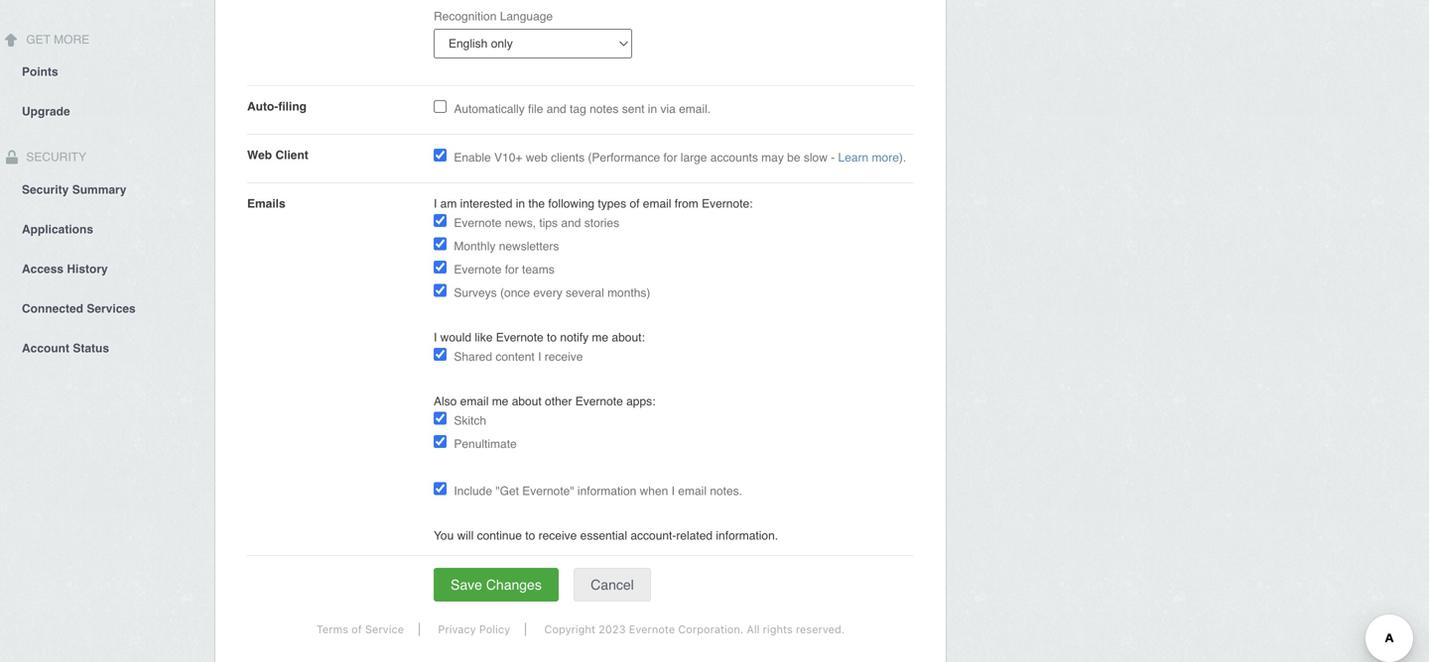 Task type: describe. For each thing, give the bounding box(es) containing it.
apps:
[[626, 395, 655, 409]]

i left am on the left top of page
[[434, 197, 437, 211]]

"get
[[496, 485, 519, 499]]

interested
[[460, 197, 512, 211]]

terms
[[316, 624, 348, 637]]

services
[[87, 302, 136, 316]]

get more
[[23, 33, 89, 46]]

history
[[67, 262, 108, 276]]

1 vertical spatial of
[[351, 624, 362, 637]]

tag
[[570, 102, 586, 116]]

0 horizontal spatial to
[[525, 529, 535, 543]]

tips
[[539, 216, 558, 230]]

account-
[[631, 529, 676, 543]]

stories
[[584, 216, 619, 230]]

penultimate
[[454, 438, 517, 452]]

connected
[[22, 302, 83, 316]]

points
[[22, 65, 58, 79]]

content
[[496, 350, 535, 364]]

language
[[500, 9, 553, 23]]

account
[[22, 342, 69, 356]]

security for security summary
[[22, 183, 69, 197]]

when
[[640, 485, 668, 499]]

you will continue to receive essential account-related information.
[[434, 529, 778, 543]]

surveys
[[454, 286, 497, 300]]

may
[[761, 151, 784, 165]]

evernote news, tips and stories
[[454, 216, 619, 230]]

other
[[545, 395, 572, 409]]

information.
[[716, 529, 778, 543]]

privacy policy
[[438, 624, 510, 637]]

emails
[[247, 197, 286, 211]]

i right when
[[672, 485, 675, 499]]

corporation.
[[678, 624, 743, 637]]

access history
[[22, 262, 108, 276]]

related
[[676, 529, 713, 543]]

more
[[872, 151, 899, 165]]

privacy
[[438, 624, 476, 637]]

surveys (once every several months)
[[454, 286, 650, 300]]

learn
[[838, 151, 869, 165]]

enable v10+ web clients (performance for large accounts may be slow - learn more ).
[[454, 151, 906, 165]]

essential
[[580, 529, 627, 543]]

the
[[528, 197, 545, 211]]

types
[[598, 197, 626, 211]]

1 horizontal spatial for
[[663, 151, 677, 165]]

also email me about other evernote apps:
[[434, 395, 655, 409]]

0 vertical spatial to
[[547, 331, 557, 345]]

information
[[578, 485, 636, 499]]

file
[[528, 102, 543, 116]]

enable
[[454, 151, 491, 165]]

include "get evernote" information when i email notes.
[[454, 485, 742, 499]]

news,
[[505, 216, 536, 230]]

0 vertical spatial and
[[547, 102, 566, 116]]

web
[[247, 148, 272, 162]]

following
[[548, 197, 595, 211]]

(performance
[[588, 151, 660, 165]]

filing
[[278, 100, 307, 114]]

).
[[899, 151, 906, 165]]

recognition language
[[434, 9, 553, 23]]

also
[[434, 395, 457, 409]]

evernote right other
[[575, 395, 623, 409]]

Shared content I receive checkbox
[[434, 348, 447, 361]]

Include "Get Evernote" information when I email notes. checkbox
[[434, 483, 447, 496]]

accounts
[[710, 151, 758, 165]]

copyright 2023 evernote corporation. all rights reserved.
[[544, 624, 845, 637]]

slow
[[804, 151, 828, 165]]

evernote down interested
[[454, 216, 502, 230]]

copyright
[[544, 624, 595, 637]]

evernote:
[[702, 197, 753, 211]]

automatically
[[454, 102, 525, 116]]

Evernote news, tips and stories checkbox
[[434, 214, 447, 227]]

email.
[[679, 102, 711, 116]]

2 vertical spatial email
[[678, 485, 707, 499]]

be
[[787, 151, 800, 165]]

skitch
[[454, 414, 486, 428]]

Evernote for teams checkbox
[[434, 261, 447, 274]]

about
[[512, 395, 542, 409]]

notes.
[[710, 485, 742, 499]]

connected services
[[22, 302, 136, 316]]

am
[[440, 197, 457, 211]]

Penultimate checkbox
[[434, 436, 447, 449]]

notes
[[590, 102, 619, 116]]

shared
[[454, 350, 492, 364]]

will
[[457, 529, 474, 543]]

teams
[[522, 263, 554, 277]]

1 vertical spatial and
[[561, 216, 581, 230]]

newsletters
[[499, 240, 559, 254]]

account status
[[22, 342, 109, 356]]



Task type: vqa. For each thing, say whether or not it's contained in the screenshot.
the account status
yes



Task type: locate. For each thing, give the bounding box(es) containing it.
0 horizontal spatial email
[[460, 395, 489, 409]]

None submit
[[434, 569, 559, 602]]

sent
[[622, 102, 645, 116]]

evernote
[[454, 216, 502, 230], [454, 263, 502, 277], [496, 331, 544, 345], [575, 395, 623, 409], [629, 624, 675, 637]]

client
[[275, 148, 308, 162]]

more
[[54, 33, 89, 46]]

1 horizontal spatial in
[[648, 102, 657, 116]]

1 vertical spatial to
[[525, 529, 535, 543]]

and right file
[[547, 102, 566, 116]]

in
[[648, 102, 657, 116], [516, 197, 525, 211]]

you
[[434, 529, 454, 543]]

for left large
[[663, 151, 677, 165]]

security for security
[[23, 150, 86, 164]]

receive down notify
[[545, 350, 583, 364]]

i down i would like evernote to notify me about:
[[538, 350, 541, 364]]

1 horizontal spatial email
[[643, 197, 671, 211]]

to right continue
[[525, 529, 535, 543]]

0 vertical spatial email
[[643, 197, 671, 211]]

in left the
[[516, 197, 525, 211]]

None checkbox
[[434, 149, 447, 162]]

security inside security summary link
[[22, 183, 69, 197]]

Automatically file and tag notes sent in via email. checkbox
[[434, 100, 447, 113]]

get
[[26, 33, 51, 46]]

security summary
[[22, 183, 126, 197]]

security up 'applications'
[[22, 183, 69, 197]]

access
[[22, 262, 64, 276]]

2 horizontal spatial email
[[678, 485, 707, 499]]

recognition
[[434, 9, 497, 23]]

1 vertical spatial in
[[516, 197, 525, 211]]

policy
[[479, 624, 510, 637]]

0 horizontal spatial in
[[516, 197, 525, 211]]

access history link
[[0, 248, 214, 288]]

0 vertical spatial of
[[630, 197, 640, 211]]

for up (once
[[505, 263, 519, 277]]

account status link
[[0, 328, 214, 368]]

applications link
[[0, 209, 214, 248]]

Skitch checkbox
[[434, 412, 447, 425]]

continue
[[477, 529, 522, 543]]

1 vertical spatial for
[[505, 263, 519, 277]]

me right notify
[[592, 331, 608, 345]]

i would like evernote to notify me about:
[[434, 331, 645, 345]]

security summary link
[[0, 169, 214, 209]]

Surveys (once every several months) checkbox
[[434, 284, 447, 297]]

terms of service
[[316, 624, 404, 637]]

automatically file and tag notes sent in via email.
[[454, 102, 711, 116]]

privacy policy link
[[423, 624, 526, 637]]

points link
[[0, 51, 214, 91]]

0 vertical spatial in
[[648, 102, 657, 116]]

web client
[[247, 148, 308, 162]]

0 horizontal spatial of
[[351, 624, 362, 637]]

of
[[630, 197, 640, 211], [351, 624, 362, 637]]

(once
[[500, 286, 530, 300]]

1 horizontal spatial me
[[592, 331, 608, 345]]

0 vertical spatial me
[[592, 331, 608, 345]]

all
[[747, 624, 760, 637]]

1 horizontal spatial of
[[630, 197, 640, 211]]

of right types
[[630, 197, 640, 211]]

via
[[660, 102, 676, 116]]

of right terms
[[351, 624, 362, 637]]

upgrade
[[22, 105, 70, 119]]

1 horizontal spatial to
[[547, 331, 557, 345]]

evernote up surveys
[[454, 263, 502, 277]]

1 vertical spatial email
[[460, 395, 489, 409]]

upgrade link
[[0, 91, 214, 131]]

connected services link
[[0, 288, 214, 328]]

0 vertical spatial security
[[23, 150, 86, 164]]

0 vertical spatial for
[[663, 151, 677, 165]]

receive down evernote"
[[539, 529, 577, 543]]

me
[[592, 331, 608, 345], [492, 395, 508, 409]]

i up shared content i receive checkbox
[[434, 331, 437, 345]]

email left notes.
[[678, 485, 707, 499]]

and
[[547, 102, 566, 116], [561, 216, 581, 230]]

evernote"
[[522, 485, 574, 499]]

i am interested in the following types of email from evernote:
[[434, 197, 753, 211]]

like
[[475, 331, 493, 345]]

in left via
[[648, 102, 657, 116]]

learn more link
[[838, 151, 899, 165]]

auto-
[[247, 100, 278, 114]]

rights
[[763, 624, 793, 637]]

evernote for teams
[[454, 263, 554, 277]]

email
[[643, 197, 671, 211], [460, 395, 489, 409], [678, 485, 707, 499]]

email up the skitch
[[460, 395, 489, 409]]

evernote up shared content i receive
[[496, 331, 544, 345]]

security
[[23, 150, 86, 164], [22, 183, 69, 197]]

1 vertical spatial receive
[[539, 529, 577, 543]]

None button
[[574, 569, 651, 602]]

to
[[547, 331, 557, 345], [525, 529, 535, 543]]

would
[[440, 331, 471, 345]]

terms of service link
[[302, 624, 420, 637]]

months)
[[607, 286, 650, 300]]

Monthly newsletters checkbox
[[434, 238, 447, 251]]

about:
[[612, 331, 645, 345]]

0 horizontal spatial for
[[505, 263, 519, 277]]

2023
[[599, 624, 626, 637]]

and down following at the top left of the page
[[561, 216, 581, 230]]

-
[[831, 151, 835, 165]]

reserved.
[[796, 624, 845, 637]]

me left about
[[492, 395, 508, 409]]

email left from
[[643, 197, 671, 211]]

applications
[[22, 223, 93, 237]]

security up security summary
[[23, 150, 86, 164]]

web
[[526, 151, 548, 165]]

include
[[454, 485, 492, 499]]

from
[[675, 197, 698, 211]]

0 vertical spatial receive
[[545, 350, 583, 364]]

0 horizontal spatial me
[[492, 395, 508, 409]]

1 vertical spatial security
[[22, 183, 69, 197]]

large
[[681, 151, 707, 165]]

every
[[533, 286, 562, 300]]

to left notify
[[547, 331, 557, 345]]

1 vertical spatial me
[[492, 395, 508, 409]]

summary
[[72, 183, 126, 197]]

several
[[566, 286, 604, 300]]

evernote right the 2023
[[629, 624, 675, 637]]



